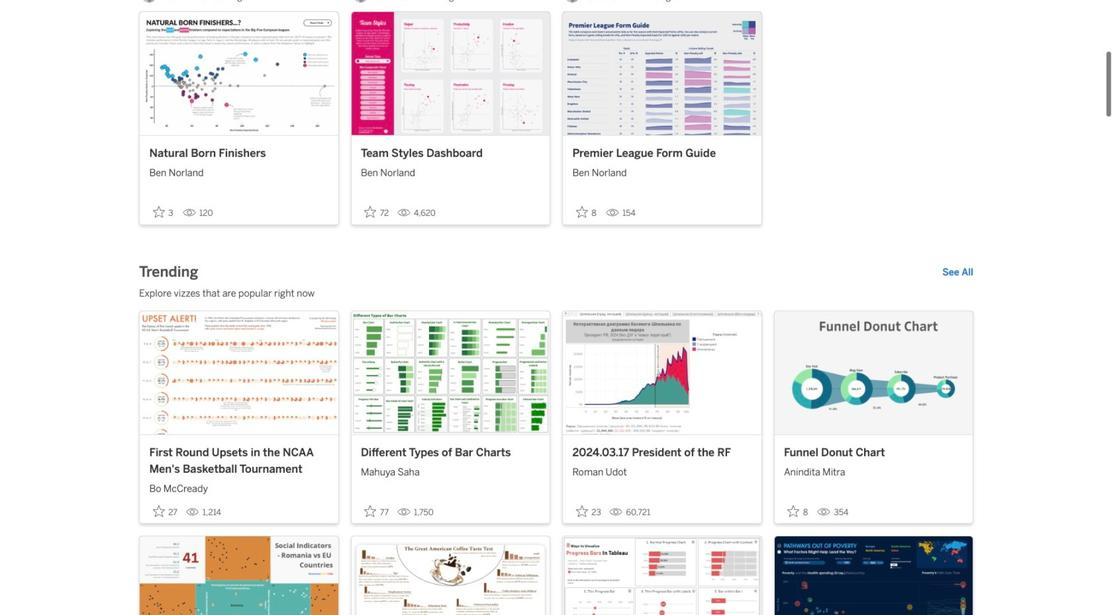 Task type: locate. For each thing, give the bounding box(es) containing it.
add favorite image
[[153, 206, 165, 218], [153, 505, 165, 517], [365, 505, 377, 517], [576, 505, 588, 517]]

add favorite image
[[365, 206, 377, 218], [576, 206, 588, 218], [788, 505, 800, 517]]

explore vizzes that are popular right now element
[[139, 287, 974, 301]]

2 horizontal spatial add favorite image
[[788, 505, 800, 517]]

workbook thumbnail image
[[140, 12, 338, 135], [351, 12, 550, 135], [563, 12, 762, 135], [140, 311, 338, 434], [351, 311, 550, 434], [563, 311, 762, 434], [775, 311, 973, 434], [140, 537, 338, 615], [351, 537, 550, 615], [563, 537, 762, 615], [775, 537, 973, 615]]

1 horizontal spatial add favorite image
[[576, 206, 588, 218]]

Add Favorite button
[[149, 203, 178, 222], [361, 203, 393, 222], [573, 203, 601, 222], [149, 502, 181, 521], [361, 502, 393, 521], [573, 502, 605, 521], [784, 502, 813, 521]]

trending heading
[[139, 263, 198, 282]]



Task type: describe. For each thing, give the bounding box(es) containing it.
0 horizontal spatial add favorite image
[[365, 206, 377, 218]]

see all trending element
[[943, 265, 974, 280]]



Task type: vqa. For each thing, say whether or not it's contained in the screenshot.
the left Team G
no



